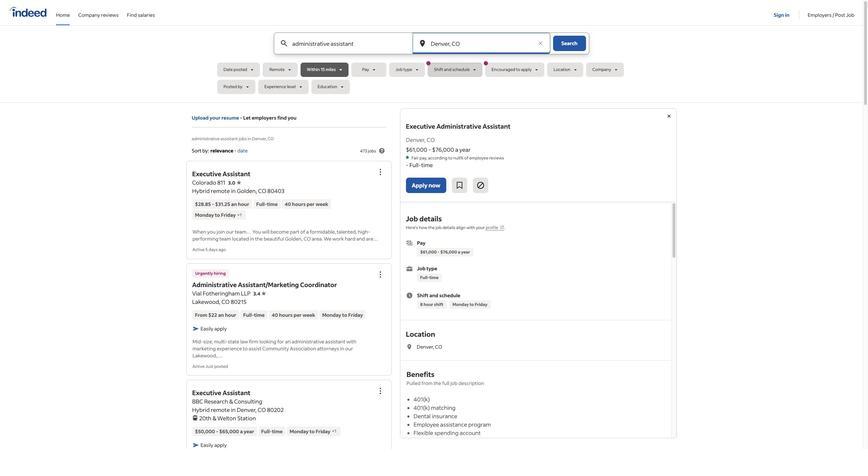 Task type: locate. For each thing, give the bounding box(es) containing it.
clear location input image
[[537, 40, 544, 47]]

save this job image
[[456, 182, 464, 190]]

None search field
[[217, 33, 646, 97]]

search: Job title, keywords, or company text field
[[291, 33, 401, 54]]

3.0 out of five stars rating image
[[228, 180, 241, 187]]

job actions for executive assistant is collapsed image
[[376, 387, 385, 396]]

help icon image
[[378, 147, 386, 155]]

job preferences (opens in a new window) image
[[500, 226, 504, 230]]



Task type: vqa. For each thing, say whether or not it's contained in the screenshot.
"Save this job" image
yes



Task type: describe. For each thing, give the bounding box(es) containing it.
transit information image
[[192, 415, 198, 421]]

Edit location text field
[[430, 33, 534, 54]]

job actions for executive assistant is collapsed image
[[376, 168, 385, 177]]

job actions for administrative assistant/marketing coordinator is collapsed image
[[376, 271, 385, 279]]

3.4 out of five stars rating image
[[253, 291, 266, 297]]

not interested image
[[477, 182, 485, 190]]

close job details image
[[665, 112, 673, 121]]



